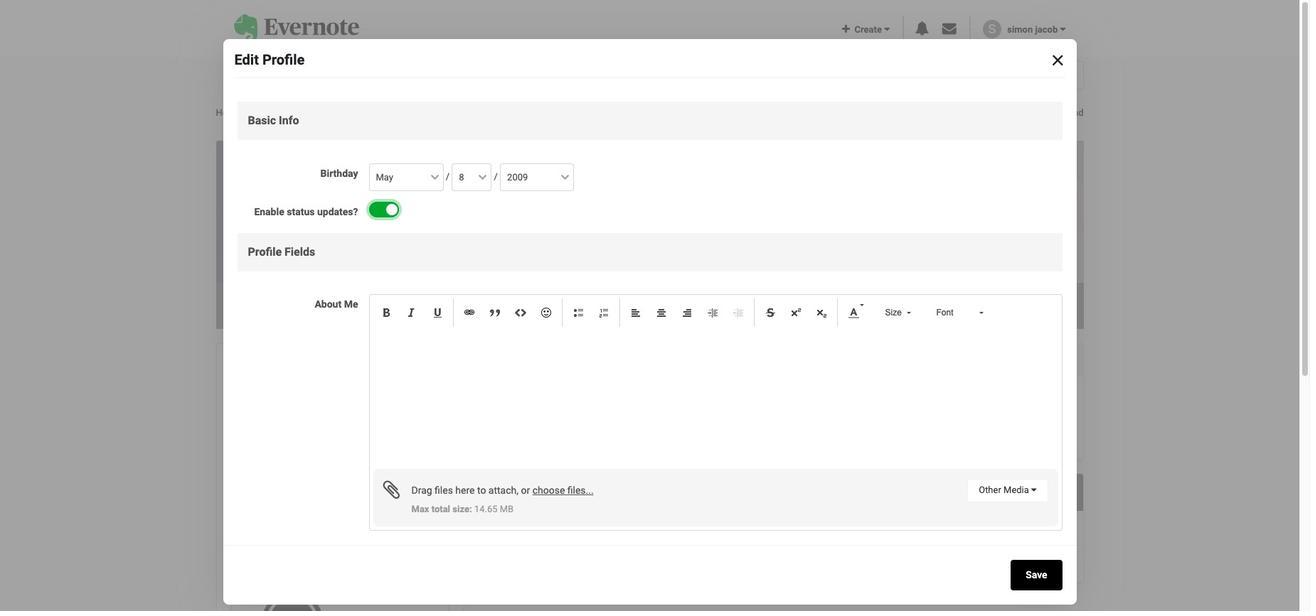 Task type: vqa. For each thing, say whether or not it's contained in the screenshot.
2022
no



Task type: describe. For each thing, give the bounding box(es) containing it.
followers
[[328, 486, 366, 497]]

edit profile dialog
[[0, 0, 1300, 612]]

&
[[460, 68, 467, 82]]

2 / from the left
[[492, 171, 500, 182]]

updates?
[[317, 207, 358, 218]]

level
[[353, 264, 376, 276]]

plus image
[[842, 24, 850, 34]]

edit
[[234, 51, 259, 68]]

more
[[645, 68, 672, 82]]

no
[[761, 540, 774, 554]]

×
[[1052, 44, 1065, 72]]

ago
[[456, 306, 473, 318]]

has
[[740, 540, 758, 554]]

forums link
[[216, 57, 280, 94]]

toolbar inside about me element
[[373, 299, 995, 328]]

about simon jacob
[[243, 542, 329, 552]]

read
[[1066, 107, 1084, 118]]

enable
[[254, 207, 284, 218]]

insert/remove numbered list image
[[598, 308, 609, 319]]

size
[[886, 308, 902, 318]]

bold (⌘+b) image
[[380, 308, 392, 319]]

evernote for evernote events
[[539, 68, 583, 82]]

jacob up joined
[[412, 233, 460, 256]]

no inside 0 warning points no restrictions being applied
[[278, 392, 290, 403]]

emoji image
[[540, 308, 552, 319]]

jacob left has
[[709, 540, 737, 554]]

info
[[279, 114, 299, 127]]

other
[[979, 486, 1002, 496]]

being
[[341, 392, 363, 403]]

1 vertical spatial activity
[[811, 540, 847, 554]]

0 horizontal spatial simon jacob link
[[256, 107, 306, 118]]

1 vertical spatial no
[[314, 486, 326, 497]]

or
[[521, 485, 530, 497]]

here
[[456, 485, 475, 497]]

other media button
[[968, 480, 1048, 503]]

about for about simon jacob
[[243, 542, 271, 552]]

drag files here to attach, or choose files...
[[412, 485, 594, 497]]

drag
[[412, 485, 432, 497]]

create link
[[842, 24, 890, 35]]

14
[[404, 306, 415, 318]]

font button
[[926, 299, 992, 328]]

last visited just now
[[502, 293, 556, 318]]

evernote for evernote help & learning
[[386, 68, 431, 82]]

messages image
[[943, 22, 957, 36]]

home
[[216, 107, 243, 118]]

points
[[338, 374, 374, 389]]

max total size: 14.65 mb
[[412, 504, 514, 515]]

fields
[[285, 245, 315, 259]]

forum digest
[[293, 68, 361, 82]]

font
[[937, 308, 954, 318]]

enable status updates?
[[254, 207, 358, 218]]

paperclip image
[[383, 480, 400, 501]]

decrease indent image
[[733, 308, 744, 319]]

subscript image
[[816, 308, 827, 319]]

applied
[[366, 392, 396, 403]]

0 inside posts 0
[[348, 306, 353, 318]]

warning
[[288, 374, 334, 389]]

learning
[[469, 68, 513, 82]]

profile fields
[[248, 245, 315, 259]]

0 vertical spatial profile
[[262, 51, 305, 68]]

simon jacob has no recent activity to show
[[675, 540, 890, 554]]

other media
[[979, 486, 1032, 496]]

mark
[[1025, 107, 1046, 118]]

just
[[513, 306, 533, 318]]

media
[[1004, 486, 1029, 496]]

about me element
[[237, 295, 1063, 531]]

superscript image
[[790, 308, 802, 319]]

size button
[[875, 299, 919, 328]]

edit profile
[[234, 51, 305, 68]]

1 vertical spatial to
[[850, 540, 860, 554]]

total
[[432, 504, 450, 515]]

max
[[412, 504, 429, 515]]

caret down image for simon jacob
[[1061, 24, 1066, 34]]

evernote user forum image
[[234, 15, 359, 42]]

minutes
[[418, 306, 454, 318]]

create
[[850, 24, 885, 35]]

code image
[[515, 308, 526, 319]]

joined
[[404, 293, 433, 303]]

me
[[344, 299, 358, 310]]

choose files... link
[[533, 485, 594, 497]]

last
[[502, 293, 523, 303]]

status
[[287, 207, 315, 218]]

no followers
[[314, 486, 366, 497]]

evernote events
[[539, 68, 620, 82]]

restrictions
[[292, 392, 338, 403]]

level 1
[[353, 264, 384, 276]]

Enter your text; hold cmd and right click for more options text field
[[373, 328, 1058, 470]]

1
[[378, 264, 384, 276]]

save button
[[1011, 561, 1063, 591]]

digest
[[329, 68, 361, 82]]

files...
[[568, 485, 594, 497]]



Task type: locate. For each thing, give the bounding box(es) containing it.
caret down image
[[885, 24, 890, 34], [1032, 486, 1037, 496]]

see
[[1000, 300, 1016, 310]]

jacob right basic
[[284, 107, 306, 118]]

forum
[[293, 68, 326, 82]]

switch inside edit profile dialog
[[369, 202, 399, 218]]

search image
[[1063, 71, 1072, 80]]

1 vertical spatial caret down image
[[674, 69, 681, 80]]

simon jacob down forum
[[256, 107, 306, 118]]

jacob down no followers
[[302, 542, 329, 552]]

to right the here
[[477, 485, 486, 497]]

caret down image for more
[[674, 69, 681, 80]]

1 / from the left
[[444, 171, 452, 182]]

1 vertical spatial simon jacob
[[256, 107, 306, 118]]

0 warning points no restrictions being applied
[[278, 374, 396, 403]]

caret down image right more
[[674, 69, 681, 80]]

to
[[477, 485, 486, 497], [850, 540, 860, 554]]

1 vertical spatial 0
[[278, 374, 285, 389]]

1 horizontal spatial simon jacob
[[353, 233, 460, 256]]

2 horizontal spatial simon jacob
[[1008, 24, 1061, 35]]

evernote help & learning link
[[374, 57, 526, 94]]

activity
[[1033, 300, 1062, 310], [811, 540, 847, 554]]

size:
[[453, 504, 472, 515]]

see my activity link
[[972, 292, 1075, 320]]

0 down posts
[[348, 306, 353, 318]]

simon jacob link down forum
[[256, 107, 306, 118]]

evernote left events
[[539, 68, 583, 82]]

1 horizontal spatial about
[[315, 299, 342, 310]]

1 horizontal spatial caret down image
[[1061, 24, 1066, 34]]

14.65
[[474, 504, 498, 515]]

0 inside 0 warning points no restrictions being applied
[[278, 374, 285, 389]]

simon jacob link up × link
[[1008, 24, 1066, 35]]

see my activity
[[998, 300, 1062, 310]]

mb
[[500, 504, 514, 515]]

0 horizontal spatial evernote
[[386, 68, 431, 82]]

align left image
[[630, 308, 641, 319]]

0 horizontal spatial caret down image
[[885, 24, 890, 34]]

0 vertical spatial 0
[[348, 306, 353, 318]]

to inside about me element
[[477, 485, 486, 497]]

simon jacob
[[1008, 24, 1061, 35], [256, 107, 306, 118], [353, 233, 460, 256]]

0 horizontal spatial about
[[243, 542, 271, 552]]

1 horizontal spatial /
[[492, 171, 500, 182]]

more link
[[632, 57, 694, 94]]

about
[[315, 299, 342, 310], [243, 542, 271, 552]]

events
[[586, 68, 620, 82]]

0 vertical spatial simon jacob
[[1008, 24, 1061, 35]]

home link
[[216, 106, 256, 120]]

/
[[444, 171, 452, 182], [492, 171, 500, 182]]

basic
[[248, 114, 276, 127]]

profile up forum
[[262, 51, 305, 68]]

switch
[[369, 202, 399, 218]]

profile left fields
[[248, 245, 282, 259]]

1 horizontal spatial simon jacob link
[[1008, 24, 1066, 35]]

0 horizontal spatial /
[[444, 171, 452, 182]]

increase indent image
[[707, 308, 718, 319]]

evernote
[[386, 68, 431, 82], [539, 68, 583, 82]]

no left restrictions
[[278, 392, 290, 403]]

2 vertical spatial simon jacob
[[353, 233, 460, 256]]

evernote help & learning
[[386, 68, 513, 82]]

link image
[[464, 308, 475, 319]]

recent
[[776, 540, 808, 554]]

0 horizontal spatial simon jacob
[[256, 107, 306, 118]]

attach,
[[489, 485, 519, 497]]

simon jacob up 1
[[353, 233, 460, 256]]

about inside about me element
[[315, 299, 342, 310]]

1 horizontal spatial to
[[850, 540, 860, 554]]

underline (⌘+u) image
[[432, 308, 443, 319]]

italic (⌘+i) image
[[406, 308, 417, 319]]

joined 14 minutes ago
[[404, 293, 473, 318]]

center image
[[656, 308, 667, 319]]

1 vertical spatial caret down image
[[1032, 486, 1037, 496]]

1 vertical spatial profile
[[248, 245, 282, 259]]

posts
[[348, 293, 375, 303]]

0 horizontal spatial no
[[278, 392, 290, 403]]

0 horizontal spatial to
[[477, 485, 486, 497]]

save
[[1026, 570, 1048, 581]]

1 horizontal spatial evernote
[[539, 68, 583, 82]]

profile
[[262, 51, 305, 68], [248, 245, 282, 259]]

caret down image right media
[[1032, 486, 1037, 496]]

toolbar
[[373, 299, 995, 328]]

insert/remove bulleted list image
[[572, 308, 584, 319]]

× link
[[1043, 41, 1074, 72]]

0 vertical spatial no
[[278, 392, 290, 403]]

no left followers
[[314, 486, 326, 497]]

mark site read link
[[1004, 107, 1084, 118]]

posts 0
[[348, 293, 375, 318]]

1 evernote from the left
[[386, 68, 431, 82]]

files
[[435, 485, 453, 497]]

0 vertical spatial about
[[315, 299, 342, 310]]

simon jacob link
[[1008, 24, 1066, 35], [256, 107, 306, 118]]

0 vertical spatial simon jacob link
[[1008, 24, 1066, 35]]

0 vertical spatial caret down image
[[885, 24, 890, 34]]

caret down image inside the more link
[[674, 69, 681, 80]]

caret down image up × link
[[1061, 24, 1066, 34]]

show
[[863, 540, 890, 554]]

simon jacob up × link
[[1008, 24, 1061, 35]]

quote image
[[489, 308, 501, 319]]

0 vertical spatial caret down image
[[1061, 24, 1066, 34]]

no
[[278, 392, 290, 403], [314, 486, 326, 497]]

1 horizontal spatial activity
[[1033, 300, 1062, 310]]

choose
[[533, 485, 565, 497]]

0 left "warning"
[[278, 374, 285, 389]]

caret down image
[[1061, 24, 1066, 34], [674, 69, 681, 80]]

caret down image inside create link
[[885, 24, 890, 34]]

forums
[[229, 68, 267, 82]]

0 horizontal spatial activity
[[811, 540, 847, 554]]

visited
[[525, 293, 556, 303]]

mark site read
[[1022, 107, 1084, 118]]

strikethrough image
[[765, 308, 776, 319]]

0 horizontal spatial 0
[[278, 374, 285, 389]]

Search search field
[[800, 62, 966, 89]]

now
[[535, 306, 554, 318]]

activity right "my"
[[1033, 300, 1062, 310]]

0 vertical spatial to
[[477, 485, 486, 497]]

evernote left help
[[386, 68, 431, 82]]

evernote events link
[[526, 57, 632, 94]]

1 vertical spatial simon jacob link
[[256, 107, 306, 118]]

2 evernote from the left
[[539, 68, 583, 82]]

forum digest link
[[280, 57, 374, 94]]

activity right recent
[[811, 540, 847, 554]]

basic info
[[248, 114, 299, 127]]

about for about me
[[315, 299, 342, 310]]

site
[[1048, 107, 1063, 118]]

my
[[1018, 300, 1030, 310]]

simon
[[1008, 24, 1033, 35], [256, 107, 281, 118], [353, 233, 408, 256], [675, 540, 706, 554], [273, 542, 300, 552]]

align right image
[[681, 308, 693, 319]]

1 vertical spatial about
[[243, 542, 271, 552]]

caret down image inside "other media" button
[[1032, 486, 1037, 496]]

tab list
[[488, 482, 1076, 512]]

help
[[433, 68, 457, 82]]

1 horizontal spatial no
[[314, 486, 326, 497]]

1 horizontal spatial caret down image
[[1032, 486, 1037, 496]]

0
[[348, 306, 353, 318], [278, 374, 285, 389]]

toolbar containing size
[[373, 299, 995, 328]]

jacob up × link
[[1036, 24, 1058, 35]]

about me
[[315, 299, 358, 310]]

simon jacob image
[[983, 20, 1002, 38]]

caret down image inside simon jacob link
[[1061, 24, 1066, 34]]

0 vertical spatial activity
[[1033, 300, 1062, 310]]

1 horizontal spatial 0
[[348, 306, 353, 318]]

0 horizontal spatial caret down image
[[674, 69, 681, 80]]

caret down image left notifications image
[[885, 24, 890, 34]]

birthday
[[321, 168, 358, 179]]

notifications image
[[915, 22, 930, 36]]

jacob
[[1036, 24, 1058, 35], [284, 107, 306, 118], [412, 233, 460, 256], [709, 540, 737, 554], [302, 542, 329, 552]]

to left show
[[850, 540, 860, 554]]



